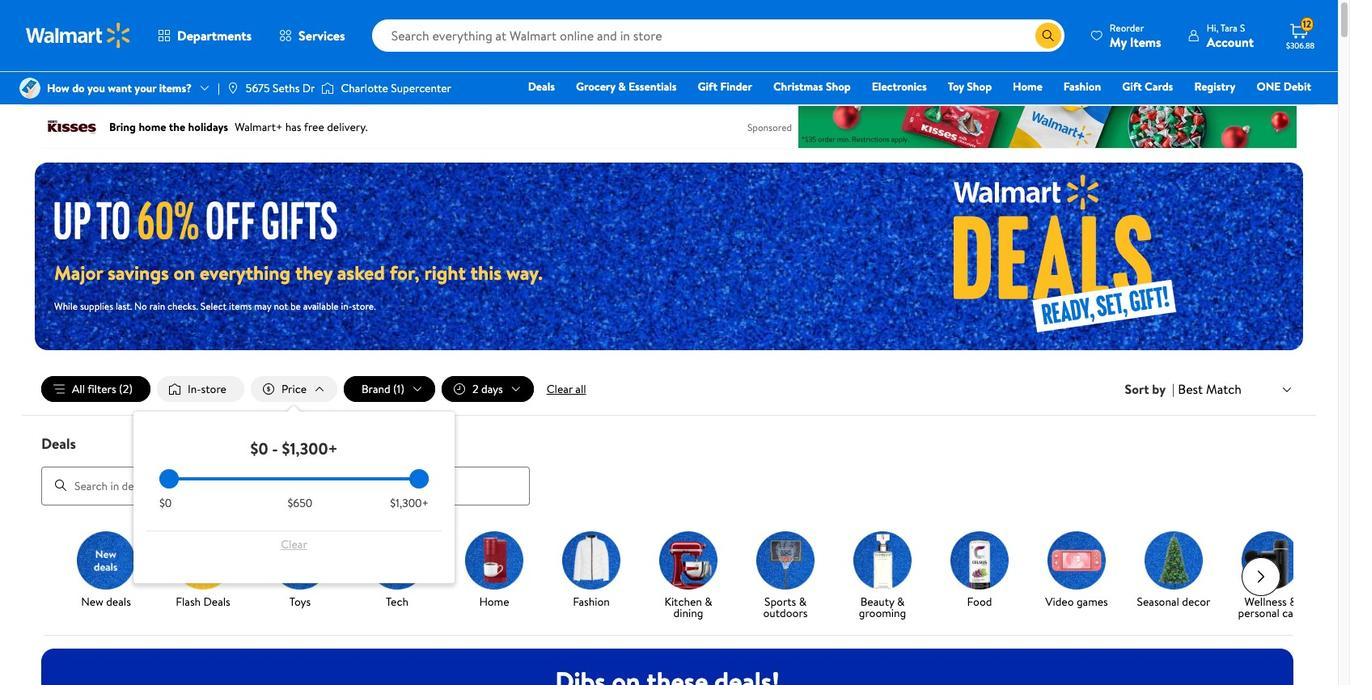 Task type: locate. For each thing, give the bounding box(es) containing it.
$306.88
[[1287, 40, 1315, 51]]

0 vertical spatial fashion
[[1064, 78, 1101, 95]]

0 vertical spatial clear
[[547, 381, 573, 397]]

shop fashion. image
[[562, 531, 621, 590]]

account
[[1207, 33, 1254, 51]]

1 horizontal spatial deals
[[203, 594, 230, 610]]

charlotte supercenter
[[341, 80, 452, 96]]

0 vertical spatial $1,300+
[[282, 438, 338, 460]]

home down home image
[[479, 594, 509, 610]]

new
[[81, 594, 103, 610]]

0 horizontal spatial $0
[[159, 495, 172, 511]]

0 vertical spatial $0
[[250, 438, 268, 460]]

items
[[1130, 33, 1162, 51]]

home link
[[1006, 78, 1050, 95], [452, 531, 536, 611]]

deals inside search box
[[41, 434, 76, 454]]

fashion
[[1064, 78, 1101, 95], [573, 594, 610, 610]]

& inside wellness & personal care
[[1290, 594, 1297, 610]]

major savings on everything they asked for, right this way.
[[54, 259, 543, 286]]

sort and filter section element
[[22, 363, 1316, 583]]

0 horizontal spatial clear
[[281, 536, 307, 553]]

clear all
[[547, 381, 586, 397]]

wellness
[[1245, 594, 1287, 610]]

1 horizontal spatial shop
[[967, 78, 992, 95]]

 image left 5675
[[226, 82, 239, 95]]

seths
[[273, 80, 300, 96]]

grocery & essentials link
[[569, 78, 684, 95]]

0 horizontal spatial gift
[[698, 78, 718, 95]]

registry
[[1195, 78, 1236, 95]]

they
[[295, 259, 333, 286]]

toy shop link
[[941, 78, 999, 95]]

0 horizontal spatial  image
[[226, 82, 239, 95]]

$0 for $0 - $1,300+
[[250, 438, 268, 460]]

walmart+
[[1263, 101, 1312, 117]]

fashion down 'shop fashion.' image
[[573, 594, 610, 610]]

seasonal
[[1137, 594, 1180, 610]]

christmas shop link
[[766, 78, 858, 95]]

&
[[618, 78, 626, 95], [705, 594, 712, 610], [799, 594, 807, 610], [897, 594, 905, 610], [1290, 594, 1297, 610]]

gift finder link
[[691, 78, 760, 95]]

 image for 5675 seths dr
[[226, 82, 239, 95]]

walmart+ link
[[1256, 100, 1319, 118]]

items
[[229, 299, 252, 313]]

$1300 range field
[[159, 477, 429, 481]]

& inside sports & outdoors
[[799, 594, 807, 610]]

store
[[201, 381, 227, 397]]

may
[[254, 299, 271, 313]]

fashion left gift cards
[[1064, 78, 1101, 95]]

2 gift from the left
[[1122, 78, 1142, 95]]

walmart image
[[26, 23, 131, 49]]

gift left finder on the right top
[[698, 78, 718, 95]]

asked
[[337, 259, 385, 286]]

deals left grocery
[[528, 78, 555, 95]]

0 horizontal spatial fashion
[[573, 594, 610, 610]]

hi,
[[1207, 21, 1219, 34]]

shop right toy
[[967, 78, 992, 95]]

seasonal decor link
[[1132, 531, 1216, 611]]

0 horizontal spatial home
[[479, 594, 509, 610]]

beauty & grooming
[[859, 594, 906, 621]]

brand (1)
[[362, 381, 405, 397]]

1 horizontal spatial home link
[[1006, 78, 1050, 95]]

-
[[272, 438, 278, 460]]

$0
[[250, 438, 268, 460], [159, 495, 172, 511]]

shop for christmas shop
[[826, 78, 851, 95]]

0 vertical spatial |
[[218, 80, 220, 96]]

clear for clear
[[281, 536, 307, 553]]

1 vertical spatial |
[[1172, 380, 1175, 398]]

best match button
[[1175, 379, 1297, 400]]

gift left cards
[[1122, 78, 1142, 95]]

& for outdoors
[[799, 594, 807, 610]]

& right sports
[[799, 594, 807, 610]]

1 vertical spatial deals
[[41, 434, 76, 454]]

0 horizontal spatial |
[[218, 80, 220, 96]]

by
[[1152, 380, 1166, 398]]

clear inside button
[[547, 381, 573, 397]]

shop kitchen and dining. image
[[659, 531, 718, 590]]

grocery
[[576, 78, 616, 95]]

$0 up flash deals link
[[159, 495, 172, 511]]

days
[[481, 381, 503, 397]]

gift finder
[[698, 78, 752, 95]]

gift
[[698, 78, 718, 95], [1122, 78, 1142, 95]]

2 vertical spatial deals
[[203, 594, 230, 610]]

kitchen
[[665, 594, 702, 610]]

search image
[[54, 479, 67, 492]]

5675
[[246, 80, 270, 96]]

| right by
[[1172, 380, 1175, 398]]

& right wellness
[[1290, 594, 1297, 610]]

0 vertical spatial home link
[[1006, 78, 1050, 95]]

toys
[[290, 594, 311, 610]]

2 days
[[473, 381, 503, 397]]

& right dining
[[705, 594, 712, 610]]

clear inside button
[[281, 536, 307, 553]]

$1,300+ up the $1300 range field
[[282, 438, 338, 460]]

shop right christmas
[[826, 78, 851, 95]]

0 horizontal spatial home link
[[452, 531, 536, 611]]

shop tech. image
[[368, 531, 426, 590]]

1 horizontal spatial gift
[[1122, 78, 1142, 95]]

0 horizontal spatial deals
[[41, 434, 76, 454]]

deals right flash
[[203, 594, 230, 610]]

$1,300+
[[282, 438, 338, 460], [390, 495, 429, 511]]

& inside kitchen & dining
[[705, 594, 712, 610]]

$0 left -
[[250, 438, 268, 460]]

wellness & personal care link
[[1229, 531, 1313, 622]]

0 horizontal spatial fashion link
[[549, 531, 634, 611]]

 image right dr
[[322, 80, 334, 96]]

kitchen & dining
[[665, 594, 712, 621]]

christmas
[[773, 78, 823, 95]]

on
[[174, 259, 195, 286]]

1 vertical spatial fashion link
[[549, 531, 634, 611]]

 image
[[322, 80, 334, 96], [226, 82, 239, 95]]

flash deals link
[[161, 531, 245, 611]]

1 horizontal spatial $1,300+
[[390, 495, 429, 511]]

1 horizontal spatial $0
[[250, 438, 268, 460]]

major
[[54, 259, 103, 286]]

& inside beauty & grooming
[[897, 594, 905, 610]]

| left 5675
[[218, 80, 220, 96]]

1 shop from the left
[[826, 78, 851, 95]]

$0 range field
[[159, 477, 429, 481]]

right
[[424, 259, 466, 286]]

0 vertical spatial home
[[1013, 78, 1043, 95]]

1 vertical spatial home link
[[452, 531, 536, 611]]

next slide for chipmodulewithimages list image
[[1242, 557, 1281, 596]]

new deals link
[[64, 531, 148, 611]]

sponsored
[[748, 120, 792, 134]]

flash
[[176, 594, 201, 610]]

| inside sort and filter section element
[[1172, 380, 1175, 398]]

1 horizontal spatial clear
[[547, 381, 573, 397]]

food link
[[938, 531, 1022, 611]]

price
[[282, 381, 307, 397]]

kitchen & dining link
[[646, 531, 731, 622]]

sort by |
[[1125, 380, 1175, 398]]

2 horizontal spatial deals
[[528, 78, 555, 95]]

beauty & grooming link
[[841, 531, 925, 622]]

& right grocery
[[618, 78, 626, 95]]

deals link
[[521, 78, 562, 95]]

 image for charlotte supercenter
[[322, 80, 334, 96]]

1 gift from the left
[[698, 78, 718, 95]]

0 horizontal spatial shop
[[826, 78, 851, 95]]

0 horizontal spatial $1,300+
[[282, 438, 338, 460]]

& for personal
[[1290, 594, 1297, 610]]

clear
[[547, 381, 573, 397], [281, 536, 307, 553]]

1 horizontal spatial |
[[1172, 380, 1175, 398]]

 image
[[19, 78, 40, 99]]

home down search icon
[[1013, 78, 1043, 95]]

1 horizontal spatial fashion
[[1064, 78, 1101, 95]]

savings
[[108, 259, 169, 286]]

search icon image
[[1042, 29, 1055, 42]]

1 horizontal spatial fashion link
[[1057, 78, 1109, 95]]

& for dining
[[705, 594, 712, 610]]

deals
[[528, 78, 555, 95], [41, 434, 76, 454], [203, 594, 230, 610]]

for,
[[390, 259, 420, 286]]

1 vertical spatial $0
[[159, 495, 172, 511]]

1 horizontal spatial  image
[[322, 80, 334, 96]]

sports & outdoors
[[763, 594, 808, 621]]

shop holiday decor. image
[[1145, 531, 1203, 590]]

0 vertical spatial fashion link
[[1057, 78, 1109, 95]]

$1,300+ up shop tech. image on the left bottom of page
[[390, 495, 429, 511]]

outdoors
[[763, 605, 808, 621]]

games
[[1077, 594, 1108, 610]]

clear left all
[[547, 381, 573, 397]]

registry link
[[1187, 78, 1243, 95]]

1 vertical spatial clear
[[281, 536, 307, 553]]

clear down "$650"
[[281, 536, 307, 553]]

essentials
[[629, 78, 677, 95]]

deals up search icon at the bottom
[[41, 434, 76, 454]]

how do you want your items?
[[47, 80, 192, 96]]

walmart black friday deals for days image
[[842, 163, 1304, 350], [54, 199, 352, 240]]

select
[[200, 299, 227, 313]]

2 shop from the left
[[967, 78, 992, 95]]

Search in deals search field
[[41, 467, 530, 505]]

0 vertical spatial deals
[[528, 78, 555, 95]]

charlotte
[[341, 80, 388, 96]]

available
[[303, 299, 339, 313]]

not
[[274, 299, 288, 313]]

& right the beauty at the bottom
[[897, 594, 905, 610]]

home
[[1013, 78, 1043, 95], [479, 594, 509, 610]]

finder
[[720, 78, 752, 95]]

Walmart Site-Wide search field
[[372, 19, 1065, 52]]



Task type: describe. For each thing, give the bounding box(es) containing it.
do
[[72, 80, 85, 96]]

grooming
[[859, 605, 906, 621]]

sort
[[1125, 380, 1149, 398]]

2 days button
[[442, 376, 534, 402]]

Deals search field
[[22, 434, 1316, 505]]

brand
[[362, 381, 391, 397]]

brand (1) button
[[344, 376, 435, 402]]

this
[[471, 259, 502, 286]]

1 vertical spatial $1,300+
[[390, 495, 429, 511]]

all
[[576, 381, 586, 397]]

clear for clear all
[[547, 381, 573, 397]]

one
[[1257, 78, 1281, 95]]

all filters (2) button
[[41, 376, 151, 402]]

services button
[[265, 16, 359, 55]]

departments
[[177, 27, 252, 45]]

in-store
[[188, 381, 227, 397]]

2
[[473, 381, 479, 397]]

sports
[[765, 594, 796, 610]]

supercenter
[[391, 80, 452, 96]]

be
[[290, 299, 301, 313]]

1 horizontal spatial walmart black friday deals for days image
[[842, 163, 1304, 350]]

dining
[[674, 605, 703, 621]]

you
[[87, 80, 105, 96]]

s
[[1240, 21, 1245, 34]]

shop food. image
[[951, 531, 1009, 590]]

Search search field
[[372, 19, 1065, 52]]

new deals
[[81, 594, 131, 610]]

how
[[47, 80, 69, 96]]

shop toys. image
[[271, 531, 329, 590]]

my
[[1110, 33, 1127, 51]]

last.
[[116, 299, 132, 313]]

& for grooming
[[897, 594, 905, 610]]

flash deals
[[176, 594, 230, 610]]

gift for gift cards
[[1122, 78, 1142, 95]]

clear button
[[159, 532, 429, 558]]

food
[[967, 594, 992, 610]]

shop for toy shop
[[967, 78, 992, 95]]

price button
[[251, 376, 337, 402]]

decor
[[1182, 594, 1211, 610]]

new deals image
[[77, 531, 135, 590]]

in-store button
[[157, 376, 244, 402]]

flash deals image
[[174, 531, 232, 590]]

shop video games. image
[[1048, 531, 1106, 590]]

departments button
[[144, 16, 265, 55]]

care
[[1283, 605, 1304, 621]]

in-
[[341, 299, 352, 313]]

gift for gift finder
[[698, 78, 718, 95]]

toy shop
[[948, 78, 992, 95]]

shop wellness and self-care. image
[[1242, 531, 1300, 590]]

while supplies last. no rain checks. select items may not be available in-store.
[[54, 299, 376, 313]]

video games link
[[1035, 531, 1119, 611]]

one debit walmart+
[[1257, 78, 1312, 117]]

$0 for $0
[[159, 495, 172, 511]]

tech link
[[355, 531, 439, 611]]

reorder
[[1110, 21, 1144, 34]]

5675 seths dr
[[246, 80, 315, 96]]

way.
[[506, 259, 543, 286]]

tara
[[1221, 21, 1238, 34]]

sports & outdoors link
[[744, 531, 828, 622]]

1 vertical spatial fashion
[[573, 594, 610, 610]]

wellness & personal care
[[1238, 594, 1304, 621]]

filters
[[87, 381, 116, 397]]

services
[[299, 27, 345, 45]]

while
[[54, 299, 78, 313]]

debit
[[1284, 78, 1312, 95]]

video
[[1046, 594, 1074, 610]]

items?
[[159, 80, 192, 96]]

(2)
[[119, 381, 133, 397]]

beauty
[[861, 594, 895, 610]]

& for essentials
[[618, 78, 626, 95]]

(1)
[[393, 381, 405, 397]]

christmas shop
[[773, 78, 851, 95]]

grocery & essentials
[[576, 78, 677, 95]]

supplies
[[80, 299, 113, 313]]

match
[[1206, 380, 1242, 398]]

one debit link
[[1250, 78, 1319, 95]]

your
[[135, 80, 156, 96]]

want
[[108, 80, 132, 96]]

12
[[1303, 17, 1312, 31]]

all filters (2)
[[72, 381, 133, 397]]

electronics link
[[865, 78, 934, 95]]

all
[[72, 381, 85, 397]]

dr
[[302, 80, 315, 96]]

1 horizontal spatial home
[[1013, 78, 1043, 95]]

best match
[[1178, 380, 1242, 398]]

everything
[[200, 259, 291, 286]]

toys link
[[258, 531, 342, 611]]

home image
[[465, 531, 524, 590]]

shop beauty and grooming. image
[[854, 531, 912, 590]]

shop sports and outdoors. image
[[757, 531, 815, 590]]

cards
[[1145, 78, 1174, 95]]

checks.
[[168, 299, 198, 313]]

tech
[[386, 594, 409, 610]]

0 horizontal spatial walmart black friday deals for days image
[[54, 199, 352, 240]]

1 vertical spatial home
[[479, 594, 509, 610]]



Task type: vqa. For each thing, say whether or not it's contained in the screenshot.
supplies in the top left of the page
yes



